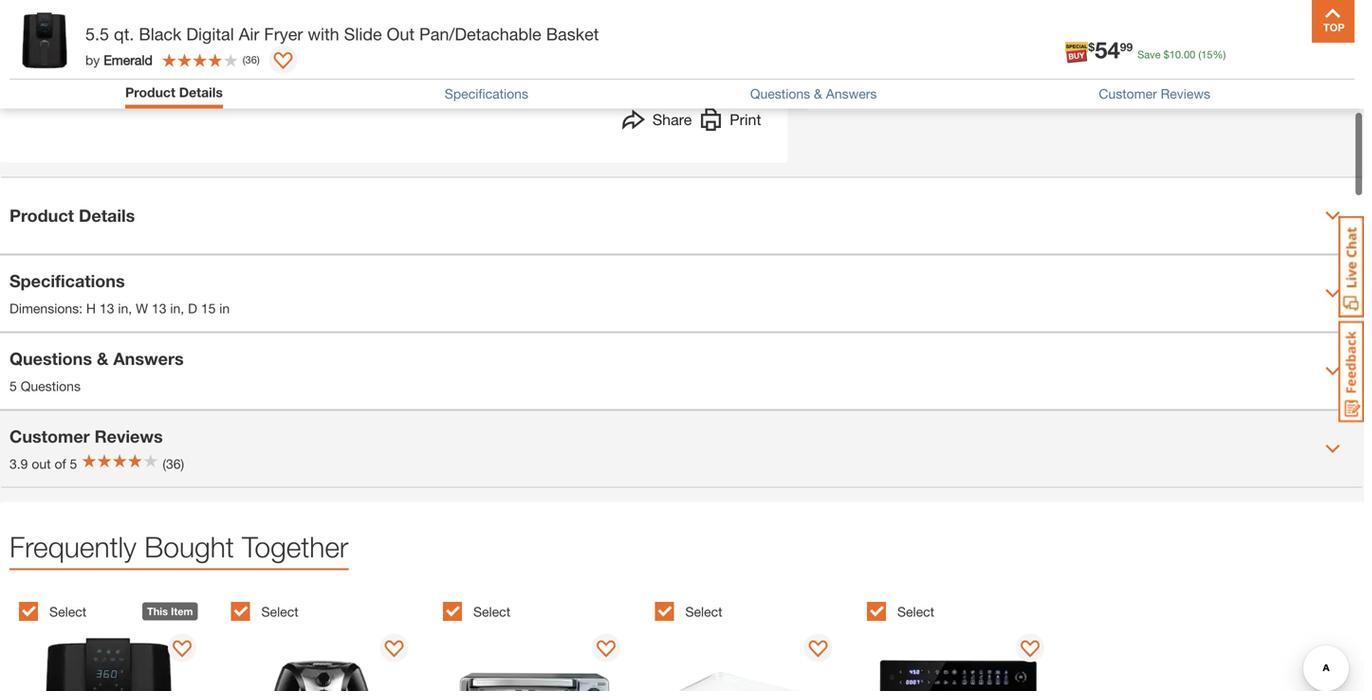 Task type: describe. For each thing, give the bounding box(es) containing it.
0 horizontal spatial reviews
[[95, 426, 163, 447]]

5 / 5 group
[[867, 592, 1070, 692]]

feedback link image
[[1339, 321, 1364, 423]]

2 vertical spatial questions
[[21, 379, 81, 394]]

ariawave 36 qt. black air fryer oven image
[[867, 629, 1049, 692]]

1 vertical spatial product
[[9, 205, 74, 226]]

purchase.
[[1064, 83, 1123, 99]]

easy
[[918, 58, 957, 79]]

free & easy returns in store or online
[[861, 58, 1173, 79]]

in
[[1031, 58, 1046, 79]]

h
[[86, 301, 96, 316]]

within
[[959, 83, 994, 99]]

select for 3 / 5 group
[[473, 604, 511, 620]]

product image image
[[14, 9, 76, 71]]

3.9
[[9, 456, 28, 472]]

display image inside the 2 / 5 group
[[385, 641, 404, 660]]

return this item within
[[861, 83, 997, 99]]

out
[[32, 456, 51, 472]]

w
[[136, 301, 148, 316]]

answers for questions & answers 5 questions
[[113, 349, 184, 369]]

print
[[730, 111, 761, 129]]

together
[[242, 530, 349, 564]]

emerald
[[104, 52, 153, 68]]

fryer
[[264, 24, 303, 44]]

answers for questions & answers
[[826, 86, 877, 102]]

to
[[454, 27, 466, 42]]

hover
[[375, 27, 410, 42]]

display image for ariawave 36 qt. black air fryer oven image
[[1021, 641, 1040, 660]]

2 return from the left
[[1163, 83, 1202, 99]]

print button
[[699, 108, 761, 136]]

frequently
[[9, 530, 137, 564]]

& for questions & answers 5 questions
[[97, 349, 108, 369]]

specifications for specifications dimensions: h 13 in , w 13 in , d 15 in
[[9, 271, 125, 291]]

10
[[1170, 48, 1181, 61]]

display image for the fridge binz 12 egg holder in clear image
[[809, 641, 828, 660]]

15 inside specifications dimensions: h 13 in , w 13 in , d 15 in
[[201, 301, 216, 316]]

3.4 qt. manual air fryer with rapid air technology image
[[231, 629, 413, 692]]

digital
[[186, 24, 234, 44]]

share button
[[622, 108, 692, 136]]

pan/detachable
[[419, 24, 541, 44]]

item
[[929, 83, 955, 99]]

share
[[653, 111, 692, 129]]

( 36 )
[[243, 54, 260, 66]]

3 / 5 group
[[443, 592, 646, 692]]

save
[[1138, 48, 1161, 61]]

1 horizontal spatial $
[[1164, 48, 1170, 61]]

read return policy link
[[1128, 81, 1242, 101]]

questions for questions & answers 5 questions
[[9, 349, 92, 369]]

0 horizontal spatial (
[[243, 54, 245, 66]]

1 horizontal spatial details
[[179, 84, 223, 100]]

36
[[245, 54, 257, 66]]

5.5 qt. black digital air fryer with slide out pan/detachable basket
[[85, 24, 599, 44]]

qt.
[[114, 24, 134, 44]]

1 horizontal spatial (
[[1199, 48, 1201, 61]]

hover image to zoom
[[375, 27, 504, 42]]

3 in from the left
[[219, 301, 230, 316]]

caret image for specifications
[[1325, 286, 1341, 301]]

returns
[[962, 58, 1026, 79]]

out
[[387, 24, 415, 44]]

$ 54 99
[[1089, 36, 1133, 63]]

specifications for specifications
[[445, 86, 528, 102]]

1 return from the left
[[861, 83, 901, 99]]

dimensions:
[[9, 301, 83, 316]]

by emerald
[[85, 52, 153, 68]]

1 horizontal spatial customer reviews
[[1099, 86, 1211, 102]]

2 caret image from the top
[[1325, 364, 1341, 379]]

0 vertical spatial customer
[[1099, 86, 1157, 102]]

& for questions & answers
[[814, 86, 822, 102]]



Task type: vqa. For each thing, say whether or not it's contained in the screenshot.
All inside the 'menu'
no



Task type: locate. For each thing, give the bounding box(es) containing it.
, left d
[[181, 301, 184, 316]]

reviews down .
[[1161, 86, 1211, 102]]

specifications
[[445, 86, 528, 102], [9, 271, 125, 291]]

live chat image
[[1339, 216, 1364, 318]]

0 horizontal spatial of
[[55, 456, 66, 472]]

1 vertical spatial customer reviews
[[9, 426, 163, 447]]

customer reviews up 3.9 out of 5
[[9, 426, 163, 447]]

1 vertical spatial &
[[814, 86, 822, 102]]

)
[[257, 54, 260, 66]]

bought
[[144, 530, 234, 564]]

select down frequently
[[49, 604, 86, 620]]

frequently bought together
[[9, 530, 349, 564]]

1 horizontal spatial display image
[[809, 641, 828, 660]]

select inside 3 / 5 group
[[473, 604, 511, 620]]

& for free & easy returns in store or online
[[902, 58, 913, 79]]

3 display image from the left
[[1021, 641, 1040, 660]]

1 vertical spatial product details
[[9, 205, 135, 226]]

reviews up the (36) at the left
[[95, 426, 163, 447]]

select
[[49, 604, 86, 620], [261, 604, 298, 620], [473, 604, 511, 620], [685, 604, 723, 620], [897, 604, 935, 620]]

0 vertical spatial 15
[[1201, 48, 1213, 61]]

icon image
[[816, 67, 847, 90]]

select for 4 / 5 group
[[685, 604, 723, 620]]

store
[[1051, 58, 1095, 79]]

display image for together
[[173, 641, 192, 660]]

00
[[1184, 48, 1196, 61]]

0 horizontal spatial product
[[9, 205, 74, 226]]

2 display image from the left
[[809, 641, 828, 660]]

read
[[1128, 83, 1159, 99]]

2 select from the left
[[261, 604, 298, 620]]

product details
[[125, 84, 223, 100], [9, 205, 135, 226]]

questions & answers button
[[750, 86, 877, 102], [750, 86, 877, 102]]

display image inside 3 / 5 group
[[597, 641, 616, 660]]

display image inside 4 / 5 group
[[809, 641, 828, 660]]

display image inside 5 / 5 group
[[1021, 641, 1040, 660]]

read return policy
[[1128, 83, 1242, 99]]

.
[[1181, 48, 1184, 61]]

0 vertical spatial 5
[[9, 379, 17, 394]]

13
[[100, 301, 114, 316], [152, 301, 166, 316]]

display image for the "1150 w 4-slice stainless steel convection toaster oven with built-in timer" "image"
[[597, 641, 616, 660]]

2 horizontal spatial in
[[219, 301, 230, 316]]

policy
[[1206, 83, 1242, 99]]

caret image
[[1325, 286, 1341, 301], [1325, 442, 1341, 457]]

1 display image from the left
[[597, 641, 616, 660]]

0 horizontal spatial details
[[79, 205, 135, 226]]

5 right out
[[70, 456, 77, 472]]

5.5
[[85, 24, 109, 44]]

basket
[[546, 24, 599, 44]]

0 horizontal spatial specifications
[[9, 271, 125, 291]]

0 vertical spatial customer reviews
[[1099, 86, 1211, 102]]

1 horizontal spatial of
[[1049, 83, 1061, 99]]

in left d
[[170, 301, 181, 316]]

5
[[9, 379, 17, 394], [70, 456, 77, 472]]

caret image for customer reviews
[[1325, 442, 1341, 457]]

1 vertical spatial 15
[[201, 301, 216, 316]]

questions & answers 5 questions
[[9, 349, 184, 394]]

1 horizontal spatial 13
[[152, 301, 166, 316]]

1 vertical spatial answers
[[113, 349, 184, 369]]

product details up specifications dimensions: h 13 in , w 13 in , d 15 in
[[9, 205, 135, 226]]

2 caret image from the top
[[1325, 442, 1341, 457]]

0 horizontal spatial return
[[861, 83, 901, 99]]

5 select from the left
[[897, 604, 935, 620]]

return
[[861, 83, 901, 99], [1163, 83, 1202, 99]]

& inside 'questions & answers 5 questions'
[[97, 349, 108, 369]]

15 right d
[[201, 301, 216, 316]]

0 vertical spatial reviews
[[1161, 86, 1211, 102]]

1 horizontal spatial 5
[[70, 456, 77, 472]]

customer
[[1099, 86, 1157, 102], [9, 426, 90, 447]]

15
[[1201, 48, 1213, 61], [201, 301, 216, 316]]

2 horizontal spatial &
[[902, 58, 913, 79]]

2 , from the left
[[181, 301, 184, 316]]

1 vertical spatial specifications
[[9, 271, 125, 291]]

return down free
[[861, 83, 901, 99]]

select up the fridge binz 12 egg holder in clear image
[[685, 604, 723, 620]]

questions for questions & answers
[[750, 86, 810, 102]]

0 vertical spatial questions
[[750, 86, 810, 102]]

this item
[[147, 606, 193, 618]]

1 vertical spatial customer
[[9, 426, 90, 447]]

, left w
[[128, 301, 132, 316]]

specifications up dimensions:
[[9, 271, 125, 291]]

return down .
[[1163, 83, 1202, 99]]

5 for 3.9
[[70, 456, 77, 472]]

0 horizontal spatial 5
[[9, 379, 17, 394]]

item
[[171, 606, 193, 618]]

1 horizontal spatial product
[[125, 84, 175, 100]]

(
[[1199, 48, 1201, 61], [243, 54, 245, 66]]

1 vertical spatial questions
[[9, 349, 92, 369]]

2 horizontal spatial display image
[[1021, 641, 1040, 660]]

select inside 4 / 5 group
[[685, 604, 723, 620]]

questions
[[750, 86, 810, 102], [9, 349, 92, 369], [21, 379, 81, 394]]

1 vertical spatial caret image
[[1325, 442, 1341, 457]]

1 vertical spatial reviews
[[95, 426, 163, 447]]

2 vertical spatial &
[[97, 349, 108, 369]]

details up specifications dimensions: h 13 in , w 13 in , d 15 in
[[79, 205, 135, 226]]

select for the 2 / 5 group
[[261, 604, 298, 620]]

d
[[188, 301, 197, 316]]

air
[[239, 24, 259, 44]]

1 horizontal spatial specifications
[[445, 86, 528, 102]]

with
[[308, 24, 339, 44]]

54
[[1095, 36, 1120, 63]]

of right out
[[55, 456, 66, 472]]

or
[[1099, 58, 1117, 79]]

0 vertical spatial details
[[179, 84, 223, 100]]

slide
[[344, 24, 382, 44]]

&
[[902, 58, 913, 79], [814, 86, 822, 102], [97, 349, 108, 369]]

$ up "store"
[[1089, 40, 1095, 54]]

0 horizontal spatial customer reviews
[[9, 426, 163, 447]]

in
[[118, 301, 128, 316], [170, 301, 181, 316], [219, 301, 230, 316]]

details
[[179, 84, 223, 100], [79, 205, 135, 226]]

1 horizontal spatial in
[[170, 301, 181, 316]]

product details down emerald
[[125, 84, 223, 100]]

1 caret image from the top
[[1325, 286, 1341, 301]]

details down digital
[[179, 84, 223, 100]]

select up 3.4 qt. manual air fryer with rapid air technology "image" at the bottom left of the page
[[261, 604, 298, 620]]

1 select from the left
[[49, 604, 86, 620]]

(36)
[[163, 456, 184, 472]]

image
[[414, 27, 450, 42]]

1 horizontal spatial reviews
[[1161, 86, 1211, 102]]

1 horizontal spatial display image
[[274, 52, 293, 71]]

1 13 from the left
[[100, 301, 114, 316]]

reviews
[[1161, 86, 1211, 102], [95, 426, 163, 447]]

this
[[147, 606, 168, 618]]

in left w
[[118, 301, 128, 316]]

display image for black
[[274, 52, 293, 71]]

black emerald air fryers sm air 1804 5 0 66.3 image
[[23, 0, 106, 46]]

2 / 5 group
[[231, 592, 434, 692]]

select for 5 / 5 group
[[897, 604, 935, 620]]

$ left .
[[1164, 48, 1170, 61]]

1 horizontal spatial customer
[[1099, 86, 1157, 102]]

2 horizontal spatial display image
[[385, 641, 404, 660]]

online
[[1121, 58, 1173, 79]]

top button
[[1312, 0, 1355, 43]]

0 vertical spatial specifications
[[445, 86, 528, 102]]

select up the "1150 w 4-slice stainless steel convection toaster oven with built-in timer" "image"
[[473, 604, 511, 620]]

fridge binz 12 egg holder in clear image
[[655, 629, 837, 692]]

0 vertical spatial caret image
[[1325, 286, 1341, 301]]

black
[[139, 24, 182, 44]]

select inside 5 / 5 group
[[897, 604, 935, 620]]

0 vertical spatial &
[[902, 58, 913, 79]]

1 horizontal spatial 15
[[1201, 48, 1213, 61]]

select inside 1 / 5 group
[[49, 604, 86, 620]]

answers down w
[[113, 349, 184, 369]]

None field
[[856, 0, 896, 21]]

save $ 10 . 00 ( 15 %)
[[1138, 48, 1226, 61]]

answers
[[826, 86, 877, 102], [113, 349, 184, 369]]

3.9 out of 5
[[9, 456, 77, 472]]

caret image down feedback link image
[[1325, 442, 1341, 457]]

0 horizontal spatial display image
[[597, 641, 616, 660]]

select up ariawave 36 qt. black air fryer oven image
[[897, 604, 935, 620]]

1 , from the left
[[128, 301, 132, 316]]

( left )
[[243, 54, 245, 66]]

2 in from the left
[[170, 301, 181, 316]]

1 vertical spatial 5
[[70, 456, 77, 472]]

free
[[861, 58, 897, 79]]

( right 00
[[1199, 48, 1201, 61]]

customer reviews
[[1099, 86, 1211, 102], [9, 426, 163, 447]]

0 vertical spatial product details
[[125, 84, 223, 100]]

1 in from the left
[[118, 301, 128, 316]]

0 vertical spatial of
[[1049, 83, 1061, 99]]

13 right w
[[152, 301, 166, 316]]

specifications down 'zoom'
[[445, 86, 528, 102]]

1 caret image from the top
[[1325, 208, 1341, 223]]

hover image to zoom button
[[155, 0, 724, 45]]

0 vertical spatial caret image
[[1325, 208, 1341, 223]]

caret image up feedback link image
[[1325, 286, 1341, 301]]

customer down "online"
[[1099, 86, 1157, 102]]

0 vertical spatial product
[[125, 84, 175, 100]]

4 select from the left
[[685, 604, 723, 620]]

caret image
[[1325, 208, 1341, 223], [1325, 364, 1341, 379]]

$
[[1089, 40, 1095, 54], [1164, 48, 1170, 61]]

specifications dimensions: h 13 in , w 13 in , d 15 in
[[9, 271, 230, 316]]

1 vertical spatial details
[[79, 205, 135, 226]]

0 horizontal spatial answers
[[113, 349, 184, 369]]

1150 w 4-slice stainless steel convection toaster oven with built-in timer image
[[443, 629, 625, 692]]

select inside the 2 / 5 group
[[261, 604, 298, 620]]

customer reviews button
[[1099, 86, 1211, 102], [1099, 86, 1211, 102]]

of purchase.
[[1049, 83, 1123, 99]]

0 horizontal spatial in
[[118, 301, 128, 316]]

4 / 5 group
[[655, 592, 858, 692]]

5 for questions
[[9, 379, 17, 394]]

0 horizontal spatial 13
[[100, 301, 114, 316]]

display image
[[597, 641, 616, 660], [809, 641, 828, 660], [1021, 641, 1040, 660]]

customer up 3.9 out of 5
[[9, 426, 90, 447]]

product details button
[[125, 84, 223, 104], [125, 84, 223, 100], [0, 178, 1364, 254]]

by
[[85, 52, 100, 68]]

,
[[128, 301, 132, 316], [181, 301, 184, 316]]

product up dimensions:
[[9, 205, 74, 226]]

customer reviews down "online"
[[1099, 86, 1211, 102]]

product down emerald
[[125, 84, 175, 100]]

this
[[904, 83, 926, 99]]

0 horizontal spatial 15
[[201, 301, 216, 316]]

select for 1 / 5 group
[[49, 604, 86, 620]]

5 inside 'questions & answers 5 questions'
[[9, 379, 17, 394]]

1 / 5 group
[[19, 592, 222, 692]]

1 vertical spatial caret image
[[1325, 364, 1341, 379]]

product
[[125, 84, 175, 100], [9, 205, 74, 226]]

of down "store"
[[1049, 83, 1061, 99]]

0 horizontal spatial &
[[97, 349, 108, 369]]

in right d
[[219, 301, 230, 316]]

2 13 from the left
[[152, 301, 166, 316]]

0 horizontal spatial ,
[[128, 301, 132, 316]]

display image inside 1 / 5 group
[[173, 641, 192, 660]]

15 right 00
[[1201, 48, 1213, 61]]

5 up 3.9
[[9, 379, 17, 394]]

1 vertical spatial of
[[55, 456, 66, 472]]

display image
[[274, 52, 293, 71], [173, 641, 192, 660], [385, 641, 404, 660]]

specifications button
[[445, 86, 528, 102], [445, 86, 528, 102]]

of
[[1049, 83, 1061, 99], [55, 456, 66, 472]]

zoom
[[470, 27, 504, 42]]

specifications inside specifications dimensions: h 13 in , w 13 in , d 15 in
[[9, 271, 125, 291]]

1 horizontal spatial &
[[814, 86, 822, 102]]

0 horizontal spatial $
[[1089, 40, 1095, 54]]

1 horizontal spatial return
[[1163, 83, 1202, 99]]

%)
[[1213, 48, 1226, 61]]

13 right h
[[100, 301, 114, 316]]

$ inside $ 54 99
[[1089, 40, 1095, 54]]

0 horizontal spatial display image
[[173, 641, 192, 660]]

1 horizontal spatial ,
[[181, 301, 184, 316]]

answers down free
[[826, 86, 877, 102]]

answers inside 'questions & answers 5 questions'
[[113, 349, 184, 369]]

questions & answers
[[750, 86, 877, 102]]

1 horizontal spatial answers
[[826, 86, 877, 102]]

0 vertical spatial answers
[[826, 86, 877, 102]]

99
[[1120, 40, 1133, 54]]

0 horizontal spatial customer
[[9, 426, 90, 447]]

3 select from the left
[[473, 604, 511, 620]]



